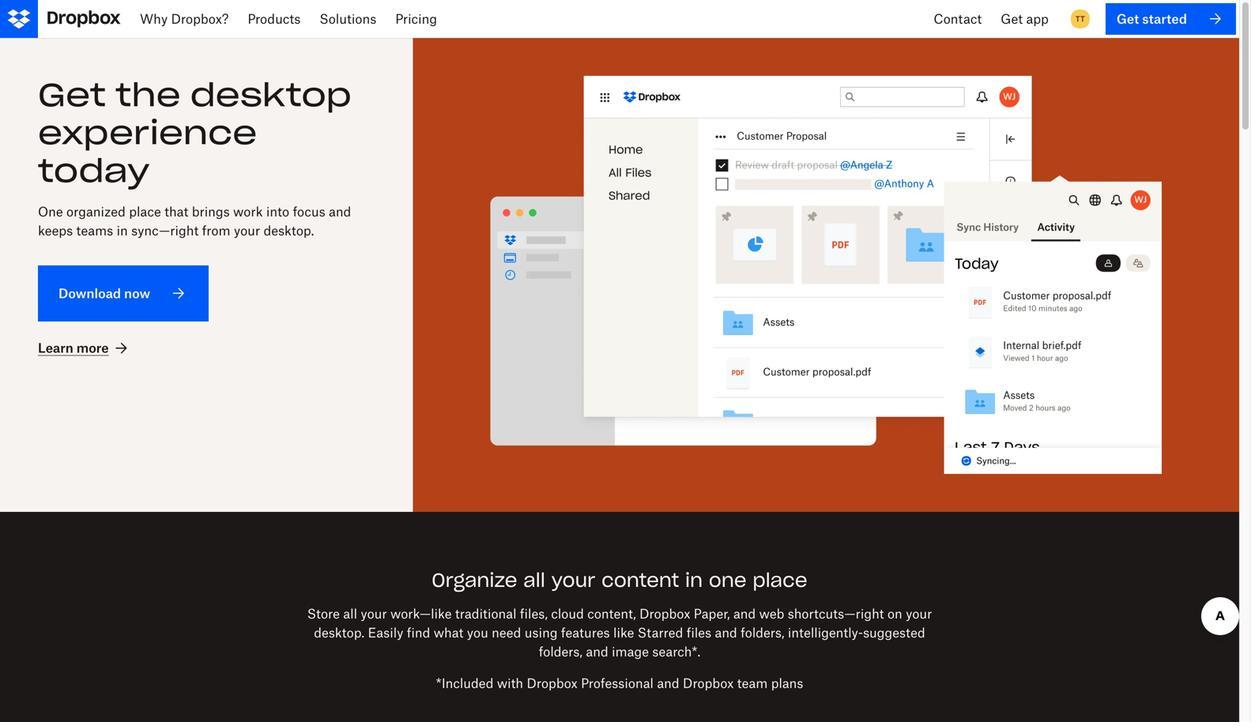 Task type: describe. For each thing, give the bounding box(es) containing it.
features
[[561, 625, 610, 641]]

your up easily
[[361, 606, 387, 622]]

experience
[[38, 113, 257, 153]]

sync—right
[[131, 223, 199, 238]]

store all your work—like traditional files, cloud content, dropbox paper, and web shortcuts—right on your desktop. easily find what you need using features like starred files and folders, intelligently‐suggested folders, and image search*.
[[307, 606, 932, 660]]

traditional
[[455, 606, 517, 622]]

work—like
[[391, 606, 452, 622]]

using
[[525, 625, 558, 641]]

more
[[76, 340, 109, 356]]

1 vertical spatial folders,
[[539, 644, 583, 660]]

on
[[888, 606, 903, 622]]

desktop. for one organized place that brings work into focus and keeps teams in sync—right from your desktop.
[[264, 223, 314, 238]]

search*.
[[652, 644, 701, 660]]

your up cloud
[[551, 568, 596, 592]]

why dropbox?
[[140, 11, 229, 26]]

starred
[[638, 625, 683, 641]]

organized
[[66, 204, 126, 219]]

and inside one organized place that brings work into focus and keeps teams in sync—right from your desktop.
[[329, 204, 351, 219]]

app
[[1026, 11, 1049, 26]]

need
[[492, 625, 521, 641]]

dropbox left 'team'
[[683, 676, 734, 691]]

teams
[[76, 223, 113, 238]]

now
[[124, 286, 150, 301]]

download
[[58, 286, 121, 301]]

from
[[202, 223, 230, 238]]

the
[[116, 75, 181, 115]]

1 horizontal spatial in
[[685, 568, 703, 592]]

dropbox inside 'store all your work—like traditional files, cloud content, dropbox paper, and web shortcuts—right on your desktop. easily find what you need using features like starred files and folders, intelligently‐suggested folders, and image search*.'
[[640, 606, 690, 622]]

products
[[248, 11, 301, 26]]

*included
[[436, 676, 494, 691]]

professional
[[581, 676, 654, 691]]

place inside one organized place that brings work into focus and keeps teams in sync—right from your desktop.
[[129, 204, 161, 219]]

0 vertical spatial folders,
[[741, 625, 785, 641]]

focus
[[293, 204, 325, 219]]

files,
[[520, 606, 548, 622]]

keeps
[[38, 223, 73, 238]]

your right the on in the right bottom of the page
[[906, 606, 932, 622]]

desktop. for store all your work—like traditional files, cloud content, dropbox paper, and web shortcuts—right on your desktop. easily find what you need using features like starred files and folders, intelligently‐suggested folders, and image search*.
[[314, 625, 365, 641]]

get started link
[[1106, 3, 1236, 35]]

find
[[407, 625, 430, 641]]

easily
[[368, 625, 403, 641]]

get app button
[[991, 0, 1058, 38]]

all for organize
[[523, 568, 545, 592]]

1 horizontal spatial place
[[753, 568, 808, 592]]

products button
[[238, 0, 310, 38]]

get the desktop experience today
[[38, 75, 352, 191]]

intelligently‐suggested
[[788, 625, 925, 641]]

get for get app
[[1001, 11, 1023, 26]]

cloud
[[551, 606, 584, 622]]

dropbox right with
[[527, 676, 578, 691]]

*included with dropbox professional and dropbox team plans
[[436, 676, 803, 691]]

solutions button
[[310, 0, 386, 38]]

and down paper,
[[715, 625, 737, 641]]

you
[[467, 625, 488, 641]]

tt button
[[1068, 6, 1093, 32]]



Task type: locate. For each thing, give the bounding box(es) containing it.
desktop. inside 'store all your work—like traditional files, cloud content, dropbox paper, and web shortcuts—right on your desktop. easily find what you need using features like starred files and folders, intelligently‐suggested folders, and image search*.'
[[314, 625, 365, 641]]

1 horizontal spatial folders,
[[741, 625, 785, 641]]

folders,
[[741, 625, 785, 641], [539, 644, 583, 660]]

image
[[612, 644, 649, 660]]

desktop
[[190, 75, 352, 115]]

desktop. inside one organized place that brings work into focus and keeps teams in sync—right from your desktop.
[[264, 223, 314, 238]]

in right teams
[[117, 223, 128, 238]]

one
[[709, 568, 747, 592]]

learn
[[38, 340, 73, 356]]

pricing link
[[386, 0, 447, 38]]

0 vertical spatial in
[[117, 223, 128, 238]]

and down features
[[586, 644, 608, 660]]

place up sync—right
[[129, 204, 161, 219]]

get inside "get the desktop experience today"
[[38, 75, 106, 115]]

1 horizontal spatial get
[[1001, 11, 1023, 26]]

filler photo image
[[451, 76, 1202, 474]]

1 vertical spatial desktop.
[[314, 625, 365, 641]]

organize all your content in one place
[[432, 568, 808, 592]]

dropbox
[[640, 606, 690, 622], [527, 676, 578, 691], [683, 676, 734, 691]]

and left web
[[734, 606, 756, 622]]

all for store
[[343, 606, 357, 622]]

store
[[307, 606, 340, 622]]

all up files,
[[523, 568, 545, 592]]

dropbox up the starred
[[640, 606, 690, 622]]

shortcuts—right
[[788, 606, 884, 622]]

tt
[[1076, 14, 1085, 24]]

plans
[[771, 676, 803, 691]]

2 horizontal spatial get
[[1117, 11, 1139, 26]]

and right focus
[[329, 204, 351, 219]]

solutions
[[320, 11, 376, 26]]

0 vertical spatial desktop.
[[264, 223, 314, 238]]

why dropbox? button
[[130, 0, 238, 38]]

work
[[233, 204, 263, 219]]

all
[[523, 568, 545, 592], [343, 606, 357, 622]]

1 horizontal spatial all
[[523, 568, 545, 592]]

download now link
[[38, 266, 209, 322]]

with
[[497, 676, 523, 691]]

1 vertical spatial place
[[753, 568, 808, 592]]

today
[[38, 151, 150, 191]]

content
[[602, 568, 679, 592]]

contact
[[934, 11, 982, 26]]

0 horizontal spatial place
[[129, 204, 161, 219]]

team
[[737, 676, 768, 691]]

like
[[613, 625, 634, 641]]

in
[[117, 223, 128, 238], [685, 568, 703, 592]]

get app
[[1001, 11, 1049, 26]]

pricing
[[395, 11, 437, 26]]

get inside dropdown button
[[1001, 11, 1023, 26]]

learn more
[[38, 340, 109, 356]]

all right store
[[343, 606, 357, 622]]

your
[[234, 223, 260, 238], [551, 568, 596, 592], [361, 606, 387, 622], [906, 606, 932, 622]]

started
[[1142, 11, 1187, 26]]

1 vertical spatial in
[[685, 568, 703, 592]]

0 horizontal spatial folders,
[[539, 644, 583, 660]]

0 horizontal spatial all
[[343, 606, 357, 622]]

desktop. down into
[[264, 223, 314, 238]]

place
[[129, 204, 161, 219], [753, 568, 808, 592]]

learn more link
[[38, 339, 131, 358]]

your down work
[[234, 223, 260, 238]]

0 horizontal spatial get
[[38, 75, 106, 115]]

paper,
[[694, 606, 730, 622]]

get for get started
[[1117, 11, 1139, 26]]

get for get the desktop experience today
[[38, 75, 106, 115]]

content,
[[587, 606, 636, 622]]

what
[[434, 625, 464, 641]]

desktop. down store
[[314, 625, 365, 641]]

brings
[[192, 204, 230, 219]]

one organized place that brings work into focus and keeps teams in sync—right from your desktop.
[[38, 204, 351, 238]]

download now
[[58, 286, 150, 301]]

and
[[329, 204, 351, 219], [734, 606, 756, 622], [715, 625, 737, 641], [586, 644, 608, 660], [657, 676, 680, 691]]

into
[[266, 204, 289, 219]]

and down search*.
[[657, 676, 680, 691]]

all inside 'store all your work—like traditional files, cloud content, dropbox paper, and web shortcuts—right on your desktop. easily find what you need using features like starred files and folders, intelligently‐suggested folders, and image search*.'
[[343, 606, 357, 622]]

get left the started
[[1117, 11, 1139, 26]]

files
[[687, 625, 712, 641]]

contact button
[[924, 0, 991, 38]]

folders, down using
[[539, 644, 583, 660]]

place up web
[[753, 568, 808, 592]]

get left "app"
[[1001, 11, 1023, 26]]

1 vertical spatial all
[[343, 606, 357, 622]]

0 vertical spatial place
[[129, 204, 161, 219]]

that
[[165, 204, 188, 219]]

0 vertical spatial all
[[523, 568, 545, 592]]

one
[[38, 204, 63, 219]]

get started
[[1117, 11, 1187, 26]]

get left the
[[38, 75, 106, 115]]

in inside one organized place that brings work into focus and keeps teams in sync—right from your desktop.
[[117, 223, 128, 238]]

get
[[1117, 11, 1139, 26], [1001, 11, 1023, 26], [38, 75, 106, 115]]

dropbox?
[[171, 11, 229, 26]]

your inside one organized place that brings work into focus and keeps teams in sync—right from your desktop.
[[234, 223, 260, 238]]

web
[[759, 606, 785, 622]]

why
[[140, 11, 168, 26]]

in left one
[[685, 568, 703, 592]]

folders, down web
[[741, 625, 785, 641]]

0 horizontal spatial in
[[117, 223, 128, 238]]

organize
[[432, 568, 517, 592]]

desktop.
[[264, 223, 314, 238], [314, 625, 365, 641]]



Task type: vqa. For each thing, say whether or not it's contained in the screenshot.
top Has
no



